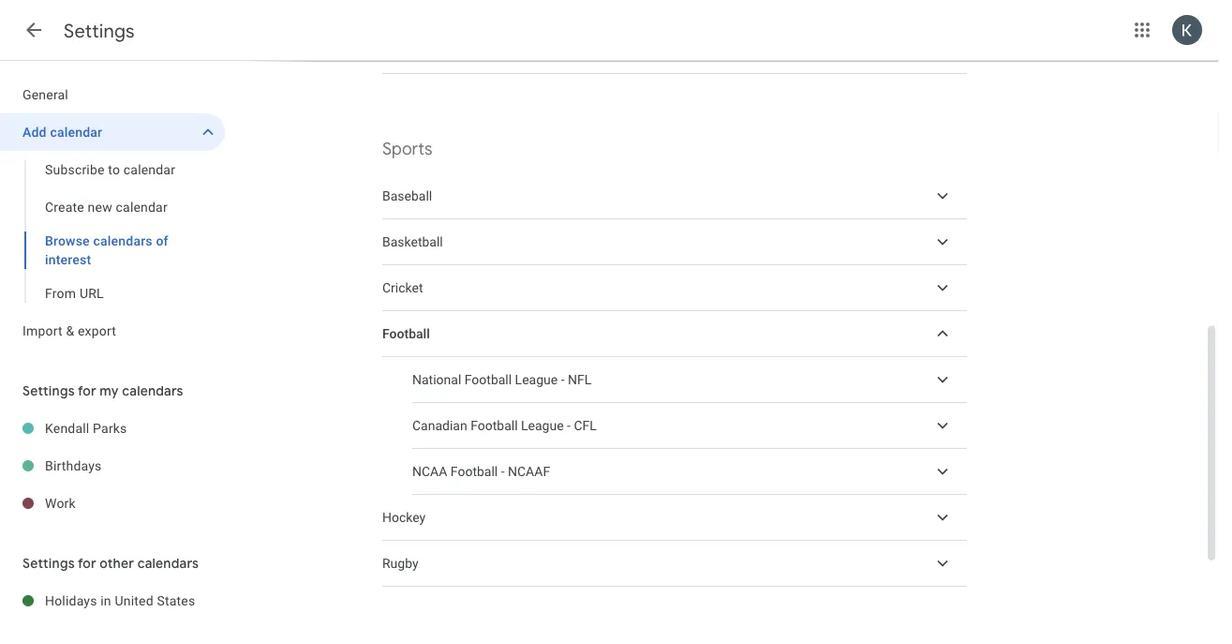 Task type: locate. For each thing, give the bounding box(es) containing it.
- left nfl
[[561, 372, 565, 387]]

settings
[[64, 19, 135, 43], [23, 383, 75, 399], [23, 555, 75, 572]]

calendars for my
[[122, 383, 183, 399]]

for left other
[[78, 555, 96, 572]]

2 vertical spatial calendar
[[116, 199, 168, 215]]

canadian football league - cfl tree item
[[413, 403, 968, 449]]

tree containing general
[[0, 76, 225, 350]]

hockey tree item
[[383, 495, 968, 541]]

- inside tree item
[[561, 372, 565, 387]]

- left ncaaf
[[501, 464, 505, 479]]

sports
[[383, 138, 433, 160]]

0 vertical spatial league
[[515, 372, 558, 387]]

2 vertical spatial settings
[[23, 555, 75, 572]]

league inside tree item
[[521, 418, 564, 433]]

hockey
[[383, 510, 426, 525]]

calendar for create new calendar
[[116, 199, 168, 215]]

league left cfl
[[521, 418, 564, 433]]

calendar right the "to"
[[124, 162, 175, 177]]

calendar up of
[[116, 199, 168, 215]]

football for national
[[465, 372, 512, 387]]

2 for from the top
[[78, 555, 96, 572]]

2 vertical spatial calendars
[[138, 555, 199, 572]]

calendar
[[50, 124, 102, 140], [124, 162, 175, 177], [116, 199, 168, 215]]

0 vertical spatial for
[[78, 383, 96, 399]]

calendars
[[93, 233, 153, 248], [122, 383, 183, 399], [138, 555, 199, 572]]

0 vertical spatial calendars
[[93, 233, 153, 248]]

settings up kendall
[[23, 383, 75, 399]]

- for nfl
[[561, 372, 565, 387]]

1 vertical spatial calendar
[[124, 162, 175, 177]]

tree
[[0, 76, 225, 350]]

for
[[78, 383, 96, 399], [78, 555, 96, 572]]

calendar inside add calendar tree item
[[50, 124, 102, 140]]

export
[[78, 323, 116, 338]]

birthdays link
[[45, 447, 225, 485]]

league
[[515, 372, 558, 387], [521, 418, 564, 433]]

settings for my calendars tree
[[0, 410, 225, 522]]

basketball
[[383, 234, 443, 250]]

ncaa football - ncaaf tree item
[[413, 449, 968, 495]]

group containing subscribe to calendar
[[0, 151, 225, 312]]

calendars down create new calendar
[[93, 233, 153, 248]]

settings for my calendars
[[23, 383, 183, 399]]

national
[[413, 372, 462, 387]]

for left my
[[78, 383, 96, 399]]

1 vertical spatial league
[[521, 418, 564, 433]]

1 vertical spatial -
[[567, 418, 571, 433]]

league for cfl
[[521, 418, 564, 433]]

football for ncaa
[[451, 464, 498, 479]]

0 horizontal spatial -
[[501, 464, 505, 479]]

calendar up subscribe
[[50, 124, 102, 140]]

national football league - nfl
[[413, 372, 592, 387]]

0 vertical spatial calendar
[[50, 124, 102, 140]]

go back image
[[23, 19, 45, 41]]

-
[[561, 372, 565, 387], [567, 418, 571, 433], [501, 464, 505, 479]]

in
[[101, 593, 111, 608]]

my
[[100, 383, 119, 399]]

1 vertical spatial settings
[[23, 383, 75, 399]]

kendall parks tree item
[[0, 410, 225, 447]]

2 vertical spatial -
[[501, 464, 505, 479]]

2 horizontal spatial -
[[567, 418, 571, 433]]

league left nfl
[[515, 372, 558, 387]]

calendars right my
[[122, 383, 183, 399]]

football down national football league - nfl
[[471, 418, 518, 433]]

1 for from the top
[[78, 383, 96, 399]]

1 vertical spatial calendars
[[122, 383, 183, 399]]

football
[[383, 326, 430, 342], [465, 372, 512, 387], [471, 418, 518, 433], [451, 464, 498, 479]]

- left cfl
[[567, 418, 571, 433]]

football inside tree item
[[465, 372, 512, 387]]

for for other
[[78, 555, 96, 572]]

calendars for other
[[138, 555, 199, 572]]

&
[[66, 323, 74, 338]]

holidays in united states tree item
[[0, 582, 225, 620]]

birthdays
[[45, 458, 102, 473]]

settings for settings for my calendars
[[23, 383, 75, 399]]

league inside tree item
[[515, 372, 558, 387]]

football up canadian football league - cfl
[[465, 372, 512, 387]]

0 vertical spatial -
[[561, 372, 565, 387]]

rugby
[[383, 556, 419, 571]]

cricket tree item
[[383, 265, 968, 311]]

calendars up states
[[138, 555, 199, 572]]

browse
[[45, 233, 90, 248]]

baseball
[[383, 188, 432, 204]]

settings right go back icon
[[64, 19, 135, 43]]

1 vertical spatial for
[[78, 555, 96, 572]]

kendall parks
[[45, 421, 127, 436]]

holidays in united states
[[45, 593, 195, 608]]

work link
[[45, 485, 225, 522]]

settings up holidays
[[23, 555, 75, 572]]

1 horizontal spatial -
[[561, 372, 565, 387]]

football right ncaa
[[451, 464, 498, 479]]

from
[[45, 285, 76, 301]]

holidays in united states link
[[45, 582, 225, 620]]

ncaaf
[[508, 464, 550, 479]]

for for my
[[78, 383, 96, 399]]

calendar for subscribe to calendar
[[124, 162, 175, 177]]

create
[[45, 199, 84, 215]]

0 vertical spatial settings
[[64, 19, 135, 43]]

group
[[0, 151, 225, 312]]

basketball tree item
[[383, 219, 968, 265]]



Task type: vqa. For each thing, say whether or not it's contained in the screenshot.
Terms
no



Task type: describe. For each thing, give the bounding box(es) containing it.
canadian football league - cfl
[[413, 418, 597, 433]]

rugby tree item
[[383, 541, 968, 587]]

canadian
[[413, 418, 468, 433]]

create new calendar
[[45, 199, 168, 215]]

birthdays tree item
[[0, 447, 225, 485]]

import & export
[[23, 323, 116, 338]]

of
[[156, 233, 169, 248]]

general
[[23, 87, 68, 102]]

football tree item
[[383, 311, 968, 357]]

add
[[23, 124, 47, 140]]

new
[[88, 199, 112, 215]]

united
[[115, 593, 154, 608]]

settings for settings
[[64, 19, 135, 43]]

ncaa football - ncaaf
[[413, 464, 550, 479]]

interest
[[45, 252, 91, 267]]

add calendar
[[23, 124, 102, 140]]

to
[[108, 162, 120, 177]]

- for cfl
[[567, 418, 571, 433]]

parks
[[93, 421, 127, 436]]

baseball tree item
[[383, 173, 968, 219]]

import
[[23, 323, 63, 338]]

calendars inside browse calendars of interest
[[93, 233, 153, 248]]

from url
[[45, 285, 104, 301]]

league for nfl
[[515, 372, 558, 387]]

settings heading
[[64, 19, 135, 43]]

cricket
[[383, 280, 423, 296]]

url
[[80, 285, 104, 301]]

settings for other calendars
[[23, 555, 199, 572]]

ncaa
[[413, 464, 448, 479]]

work
[[45, 496, 76, 511]]

work tree item
[[0, 485, 225, 522]]

holidays
[[45, 593, 97, 608]]

cfl
[[574, 418, 597, 433]]

add calendar tree item
[[0, 113, 225, 151]]

other
[[100, 555, 134, 572]]

browse calendars of interest
[[45, 233, 169, 267]]

nfl
[[568, 372, 592, 387]]

settings for settings for other calendars
[[23, 555, 75, 572]]

football for canadian
[[471, 418, 518, 433]]

states
[[157, 593, 195, 608]]

subscribe to calendar
[[45, 162, 175, 177]]

national football league - nfl tree item
[[413, 357, 968, 403]]

kendall
[[45, 421, 89, 436]]

subscribe
[[45, 162, 105, 177]]

football down cricket
[[383, 326, 430, 342]]



